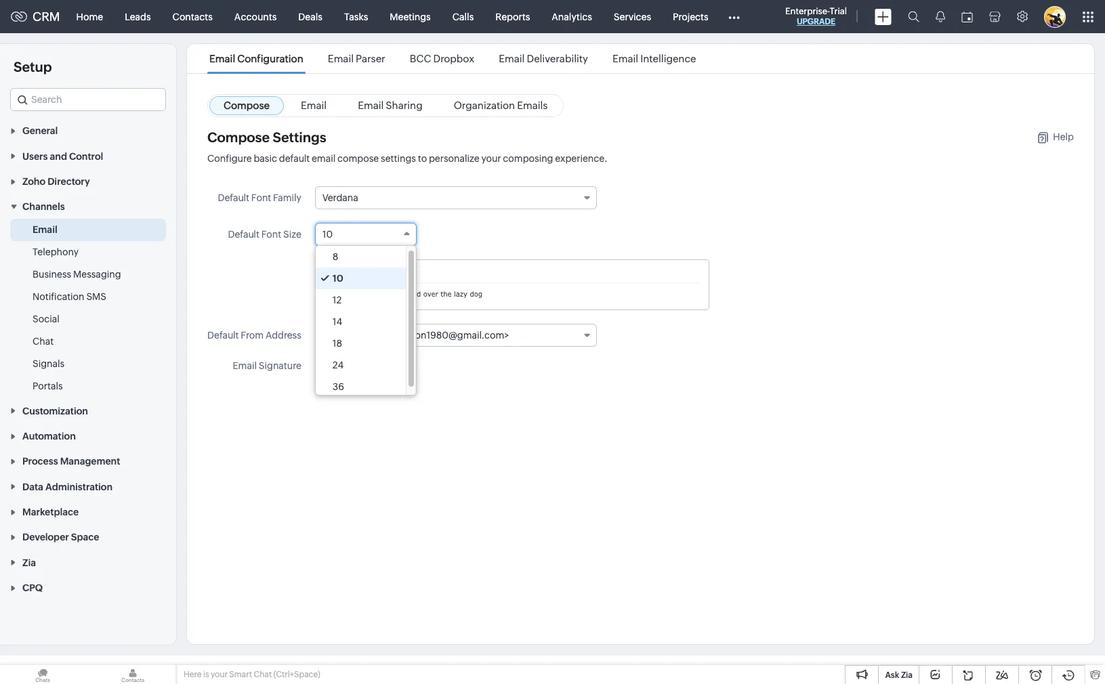 Task type: locate. For each thing, give the bounding box(es) containing it.
help
[[1054, 131, 1074, 142]]

1 horizontal spatial signature
[[357, 361, 400, 371]]

None field
[[10, 88, 166, 111]]

business
[[33, 269, 71, 280]]

verdana
[[323, 193, 358, 203]]

tasks link
[[333, 0, 379, 33]]

0 horizontal spatial email link
[[33, 223, 57, 237]]

1 signature from the left
[[259, 361, 302, 371]]

email down services link
[[613, 53, 639, 64]]

0 horizontal spatial zia
[[22, 558, 36, 569]]

email down from
[[233, 361, 257, 371]]

signals link
[[33, 357, 65, 371]]

zoho
[[22, 176, 46, 187]]

developer
[[22, 532, 69, 543]]

email link up settings
[[287, 96, 341, 115]]

email intelligence
[[613, 53, 696, 64]]

signature down address in the top of the page
[[259, 361, 302, 371]]

compose link
[[209, 96, 284, 115]]

notification sms link
[[33, 290, 106, 304]]

quick
[[339, 290, 357, 298]]

list box containing 8
[[316, 246, 416, 398]]

email signature
[[233, 361, 302, 371]]

automation
[[22, 431, 76, 442]]

email down 'reports'
[[499, 53, 525, 64]]

default left from
[[207, 330, 239, 341]]

space
[[71, 532, 99, 543]]

customization button
[[0, 398, 176, 423]]

chat
[[33, 336, 54, 347], [254, 670, 272, 680]]

zoho directory button
[[0, 169, 176, 194]]

1 vertical spatial zia
[[902, 671, 913, 681]]

analytics
[[552, 11, 592, 22]]

email link down channels
[[33, 223, 57, 237]]

signals element
[[928, 0, 954, 33]]

1 horizontal spatial your
[[482, 153, 501, 164]]

compose up compose settings
[[224, 100, 270, 111]]

1 vertical spatial font
[[261, 229, 281, 240]]

over
[[423, 290, 438, 298]]

1 vertical spatial email link
[[33, 223, 57, 237]]

management
[[60, 456, 120, 467]]

new
[[335, 361, 355, 371]]

channels button
[[0, 194, 176, 219]]

0 vertical spatial default
[[218, 193, 249, 203]]

2 signature from the left
[[357, 361, 400, 371]]

default down "default font family"
[[228, 229, 259, 240]]

email left sharing
[[358, 100, 384, 111]]

0 horizontal spatial signature
[[259, 361, 302, 371]]

meetings link
[[379, 0, 442, 33]]

Other Modules field
[[720, 6, 749, 27]]

0 vertical spatial font
[[251, 193, 271, 203]]

business messaging link
[[33, 268, 121, 282]]

Verdana field
[[315, 186, 597, 209]]

meetings
[[390, 11, 431, 22]]

font left family
[[251, 193, 271, 203]]

1 horizontal spatial email link
[[287, 96, 341, 115]]

social link
[[33, 313, 59, 326]]

email up settings
[[301, 100, 327, 111]]

email left parser
[[328, 53, 354, 64]]

0 horizontal spatial chat
[[33, 336, 54, 347]]

email for email intelligence
[[613, 53, 639, 64]]

email parser
[[328, 53, 386, 64]]

signals
[[33, 359, 65, 370]]

email parser link
[[326, 53, 388, 64]]

email for email signature
[[233, 361, 257, 371]]

email left configuration
[[209, 53, 235, 64]]

0 vertical spatial compose
[[224, 100, 270, 111]]

reports
[[496, 11, 530, 22]]

the
[[441, 290, 452, 298]]

zia right the ask
[[902, 671, 913, 681]]

your right the is
[[211, 670, 228, 680]]

8 10
[[333, 251, 343, 284]]

add new signature
[[315, 361, 400, 371]]

compose settings
[[207, 129, 326, 145]]

chat link
[[33, 335, 54, 349]]

basic
[[254, 153, 277, 164]]

default font family
[[218, 193, 302, 203]]

default down "configure"
[[218, 193, 249, 203]]

font left size on the left top
[[261, 229, 281, 240]]

2 vertical spatial default
[[207, 330, 239, 341]]

compose up "configure"
[[207, 129, 270, 145]]

chat down social
[[33, 336, 54, 347]]

0 vertical spatial zia
[[22, 558, 36, 569]]

signature up 36 option
[[357, 361, 400, 371]]

emails
[[517, 100, 548, 111]]

reports link
[[485, 0, 541, 33]]

0 horizontal spatial your
[[211, 670, 228, 680]]

cpq
[[22, 583, 43, 594]]

list containing email configuration
[[197, 44, 709, 73]]

1 vertical spatial chat
[[254, 670, 272, 680]]

chat inside channels region
[[33, 336, 54, 347]]

preview
[[324, 268, 359, 279]]

messaging
[[73, 269, 121, 280]]

notification sms
[[33, 292, 106, 303]]

8 option
[[316, 246, 406, 268]]

1 horizontal spatial zia
[[902, 671, 913, 681]]

10 up the
[[333, 273, 343, 284]]

zia button
[[0, 550, 176, 575]]

address
[[266, 330, 302, 341]]

developer space button
[[0, 525, 176, 550]]

1 vertical spatial compose
[[207, 129, 270, 145]]

organization emails link
[[440, 96, 562, 115]]

1 horizontal spatial chat
[[254, 670, 272, 680]]

profile element
[[1036, 0, 1074, 33]]

family
[[273, 193, 302, 203]]

to
[[418, 153, 427, 164]]

search element
[[900, 0, 928, 33]]

data administration
[[22, 482, 113, 493]]

portals
[[33, 381, 63, 392]]

list box
[[316, 246, 416, 398]]

default for default font family
[[218, 193, 249, 203]]

email for topmost "email" link
[[301, 100, 327, 111]]

(ctrl+space)
[[274, 670, 320, 680]]

the
[[324, 290, 336, 298]]

telephony
[[33, 247, 79, 258]]

10 up 8
[[323, 229, 333, 240]]

business messaging
[[33, 269, 121, 280]]

the quick brown fox jumped over the lazy dog
[[324, 290, 483, 298]]

14
[[333, 317, 342, 327]]

sms
[[86, 292, 106, 303]]

compose
[[224, 100, 270, 111], [207, 129, 270, 145]]

chats image
[[0, 666, 85, 685]]

telephony link
[[33, 246, 79, 259]]

0 vertical spatial 10
[[323, 229, 333, 240]]

email
[[209, 53, 235, 64], [328, 53, 354, 64], [499, 53, 525, 64], [613, 53, 639, 64], [301, 100, 327, 111], [358, 100, 384, 111], [33, 225, 57, 235], [233, 361, 257, 371]]

calls link
[[442, 0, 485, 33]]

your left composing
[[482, 153, 501, 164]]

0 vertical spatial email link
[[287, 96, 341, 115]]

contacts
[[173, 11, 213, 22]]

social
[[33, 314, 59, 325]]

0 vertical spatial chat
[[33, 336, 54, 347]]

configure
[[207, 153, 252, 164]]

zia up cpq
[[22, 558, 36, 569]]

process management
[[22, 456, 120, 467]]

10
[[323, 229, 333, 240], [333, 273, 343, 284]]

users and control button
[[0, 143, 176, 169]]

channels region
[[0, 219, 176, 398]]

email for email deliverability
[[499, 53, 525, 64]]

signals image
[[936, 11, 946, 22]]

list
[[197, 44, 709, 73]]

font for family
[[251, 193, 271, 203]]

control
[[69, 151, 103, 162]]

users and control
[[22, 151, 103, 162]]

deals
[[298, 11, 323, 22]]

1 vertical spatial your
[[211, 670, 228, 680]]

nelson<ben.nelson1980@gmail.com>
[[342, 330, 509, 341]]

email down channels
[[33, 225, 57, 235]]

font for size
[[261, 229, 281, 240]]

36 option
[[316, 376, 406, 398]]

chat right smart
[[254, 670, 272, 680]]

email link
[[287, 96, 341, 115], [33, 223, 57, 237]]

1 vertical spatial default
[[228, 229, 259, 240]]



Task type: describe. For each thing, give the bounding box(es) containing it.
18 option
[[316, 333, 406, 355]]

experience.
[[555, 153, 608, 164]]

settings
[[381, 153, 416, 164]]

marketplace
[[22, 507, 79, 518]]

organization emails
[[454, 100, 548, 111]]

administration
[[45, 482, 113, 493]]

email inside channels region
[[33, 225, 57, 235]]

create menu element
[[867, 0, 900, 33]]

12 option
[[316, 289, 406, 311]]

10 inside field
[[323, 229, 333, 240]]

email for email parser
[[328, 53, 354, 64]]

projects link
[[662, 0, 720, 33]]

default from address
[[207, 330, 302, 341]]

accounts
[[234, 11, 277, 22]]

here is your smart chat (ctrl+space)
[[184, 670, 320, 680]]

data
[[22, 482, 43, 493]]

contacts image
[[90, 666, 176, 685]]

calendar image
[[962, 11, 973, 22]]

accounts link
[[224, 0, 288, 33]]

general button
[[0, 118, 176, 143]]

automation button
[[0, 423, 176, 449]]

deliverability
[[527, 53, 588, 64]]

users
[[22, 151, 48, 162]]

leads
[[125, 11, 151, 22]]

search image
[[908, 11, 920, 22]]

services link
[[603, 0, 662, 33]]

0 vertical spatial your
[[482, 153, 501, 164]]

services
[[614, 11, 651, 22]]

18
[[333, 338, 342, 349]]

24 option
[[316, 355, 406, 376]]

process
[[22, 456, 58, 467]]

36
[[333, 382, 344, 392]]

ask
[[886, 671, 900, 681]]

process management button
[[0, 449, 176, 474]]

email for email configuration
[[209, 53, 235, 64]]

deals link
[[288, 0, 333, 33]]

default for default from address
[[207, 330, 239, 341]]

dropbox
[[433, 53, 475, 64]]

Ben Nelson<ben.nelson1980@gmail.com> field
[[315, 324, 597, 347]]

is
[[203, 670, 209, 680]]

settings
[[273, 129, 326, 145]]

home
[[76, 11, 103, 22]]

configure basic default email compose settings to personalize your composing experience.
[[207, 153, 608, 164]]

composing
[[503, 153, 553, 164]]

ben
[[323, 330, 340, 341]]

configuration
[[237, 53, 304, 64]]

and
[[50, 151, 67, 162]]

calls
[[453, 11, 474, 22]]

enterprise-
[[786, 6, 830, 16]]

email configuration link
[[207, 53, 306, 64]]

here
[[184, 670, 202, 680]]

10 field
[[315, 223, 417, 246]]

email intelligence link
[[611, 53, 699, 64]]

personalize
[[429, 153, 480, 164]]

email for email sharing
[[358, 100, 384, 111]]

email sharing link
[[344, 96, 437, 115]]

compose for compose settings
[[207, 129, 270, 145]]

ask zia
[[886, 671, 913, 681]]

Search text field
[[11, 89, 165, 110]]

sharing
[[386, 100, 423, 111]]

profile image
[[1045, 6, 1066, 27]]

upgrade
[[797, 17, 836, 26]]

general
[[22, 126, 58, 136]]

compose for compose
[[224, 100, 270, 111]]

enterprise-trial upgrade
[[786, 6, 847, 26]]

14 option
[[316, 311, 406, 333]]

home link
[[65, 0, 114, 33]]

1 vertical spatial 10
[[333, 273, 343, 284]]

channels
[[22, 202, 65, 212]]

jumped
[[395, 290, 421, 298]]

notification
[[33, 292, 84, 303]]

leads link
[[114, 0, 162, 33]]

brown
[[359, 290, 380, 298]]

customization
[[22, 406, 88, 417]]

compose
[[338, 153, 379, 164]]

8
[[333, 251, 339, 262]]

email
[[312, 153, 336, 164]]

analytics link
[[541, 0, 603, 33]]

contacts link
[[162, 0, 224, 33]]

portals link
[[33, 380, 63, 393]]

dog
[[470, 290, 483, 298]]

developer space
[[22, 532, 99, 543]]

email deliverability link
[[497, 53, 590, 64]]

directory
[[48, 176, 90, 187]]

add
[[315, 361, 333, 371]]

default for default font size
[[228, 229, 259, 240]]

lazy
[[454, 290, 468, 298]]

create menu image
[[875, 8, 892, 25]]

10 option
[[316, 268, 406, 289]]

zia inside dropdown button
[[22, 558, 36, 569]]



Task type: vqa. For each thing, say whether or not it's contained in the screenshot.
CRM
yes



